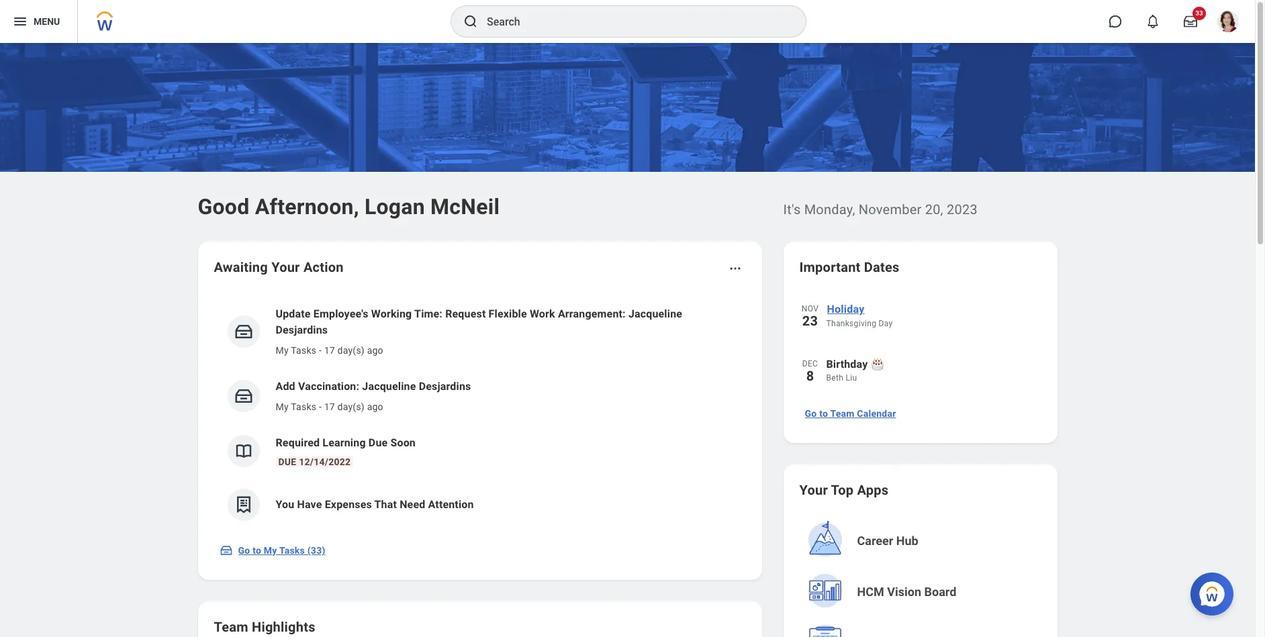 Task type: vqa. For each thing, say whether or not it's contained in the screenshot.
desjardins within the update employee's working time: request flexible work arrangement: jacqueline desjardins
yes



Task type: describe. For each thing, give the bounding box(es) containing it.
33
[[1196, 9, 1204, 17]]

important dates element
[[800, 293, 1042, 398]]

day(s) for 2nd inbox image from the top
[[338, 402, 365, 412]]

you have expenses that need attention
[[276, 498, 474, 511]]

vaccination:
[[298, 380, 360, 393]]

🎂
[[871, 358, 884, 371]]

hcm vision board
[[858, 585, 957, 599]]

vision
[[888, 585, 922, 599]]

monday,
[[805, 202, 856, 218]]

2023
[[947, 202, 978, 218]]

menu
[[34, 16, 60, 27]]

holiday button
[[827, 301, 1042, 318]]

liu
[[846, 374, 857, 383]]

go to my tasks (33) button
[[214, 537, 334, 564]]

day(s) for second inbox image from the bottom
[[338, 345, 365, 356]]

go for go to team calendar
[[805, 408, 817, 419]]

desjardins inside update employee's working time: request flexible work arrangement: jacqueline desjardins
[[276, 324, 328, 337]]

you
[[276, 498, 294, 511]]

1 horizontal spatial your
[[800, 482, 828, 498]]

holiday thanksgiving day
[[827, 303, 893, 329]]

- for second inbox image from the bottom
[[319, 345, 322, 356]]

update
[[276, 308, 311, 320]]

0 horizontal spatial jacqueline
[[362, 380, 416, 393]]

team inside button
[[831, 408, 855, 419]]

tasks for 2nd inbox image from the top
[[291, 402, 317, 412]]

go to team calendar
[[805, 408, 897, 419]]

1 vertical spatial desjardins
[[419, 380, 471, 393]]

awaiting your action list
[[214, 296, 746, 532]]

dec 8
[[803, 359, 818, 384]]

attention
[[428, 498, 474, 511]]

learning
[[323, 437, 366, 449]]

birthday
[[827, 358, 868, 371]]

my for second inbox image from the bottom
[[276, 345, 289, 356]]

highlights
[[252, 619, 316, 636]]

career
[[858, 534, 894, 548]]

book open image
[[233, 441, 254, 462]]

need
[[400, 498, 425, 511]]

it's
[[784, 202, 801, 218]]

employee's
[[314, 308, 369, 320]]

important dates
[[800, 259, 900, 275]]

ago for 2nd inbox image from the top
[[367, 402, 383, 412]]

1 vertical spatial team
[[214, 619, 248, 636]]

important
[[800, 259, 861, 275]]

calendar
[[857, 408, 897, 419]]

12/14/2022
[[299, 457, 351, 468]]

add vaccination: jacqueline desjardins
[[276, 380, 471, 393]]

1 horizontal spatial due
[[369, 437, 388, 449]]

update employee's working time: request flexible work arrangement: jacqueline desjardins
[[276, 308, 683, 337]]

to for team
[[820, 408, 828, 419]]

0 horizontal spatial due
[[278, 457, 297, 468]]

due 12/14/2022
[[278, 457, 351, 468]]

nov 23
[[802, 304, 819, 329]]

arrangement:
[[558, 308, 626, 320]]

board
[[925, 585, 957, 599]]

20,
[[925, 202, 944, 218]]

my for 2nd inbox image from the top
[[276, 402, 289, 412]]

hcm vision board button
[[801, 568, 1043, 617]]

work
[[530, 308, 555, 320]]



Task type: locate. For each thing, give the bounding box(es) containing it.
career hub
[[858, 534, 919, 548]]

apps
[[858, 482, 889, 498]]

good
[[198, 194, 250, 220]]

go for go to my tasks (33)
[[238, 545, 250, 556]]

0 vertical spatial due
[[369, 437, 388, 449]]

1 vertical spatial go
[[238, 545, 250, 556]]

1 horizontal spatial jacqueline
[[629, 308, 683, 320]]

jacqueline up soon
[[362, 380, 416, 393]]

my inside button
[[264, 545, 277, 556]]

0 vertical spatial to
[[820, 408, 828, 419]]

0 vertical spatial inbox image
[[233, 322, 254, 342]]

1 my tasks - 17 day(s) ago from the top
[[276, 345, 383, 356]]

0 horizontal spatial go
[[238, 545, 250, 556]]

1 vertical spatial tasks
[[291, 402, 317, 412]]

go to team calendar button
[[800, 400, 902, 427]]

go inside button
[[238, 545, 250, 556]]

holiday
[[827, 303, 865, 316]]

1 vertical spatial due
[[278, 457, 297, 468]]

your
[[272, 259, 300, 275], [800, 482, 828, 498]]

afternoon,
[[255, 194, 359, 220]]

mcneil
[[431, 194, 500, 220]]

0 vertical spatial jacqueline
[[629, 308, 683, 320]]

1 day(s) from the top
[[338, 345, 365, 356]]

ago
[[367, 345, 383, 356], [367, 402, 383, 412]]

1 vertical spatial inbox image
[[233, 386, 254, 406]]

profile logan mcneil image
[[1218, 11, 1239, 35]]

2 17 from the top
[[324, 402, 335, 412]]

good afternoon, logan mcneil main content
[[0, 43, 1256, 638]]

my tasks - 17 day(s) ago
[[276, 345, 383, 356], [276, 402, 383, 412]]

17 for second inbox image from the bottom
[[324, 345, 335, 356]]

you have expenses that need attention button
[[214, 478, 746, 532]]

0 vertical spatial desjardins
[[276, 324, 328, 337]]

working
[[371, 308, 412, 320]]

2 day(s) from the top
[[338, 402, 365, 412]]

time:
[[415, 308, 443, 320]]

17 up vaccination:
[[324, 345, 335, 356]]

team
[[831, 408, 855, 419], [214, 619, 248, 636]]

17 down vaccination:
[[324, 402, 335, 412]]

tasks for second inbox image from the bottom
[[291, 345, 317, 356]]

jacqueline
[[629, 308, 683, 320], [362, 380, 416, 393]]

my
[[276, 345, 289, 356], [276, 402, 289, 412], [264, 545, 277, 556]]

your left action
[[272, 259, 300, 275]]

2 vertical spatial my
[[264, 545, 277, 556]]

1 vertical spatial my
[[276, 402, 289, 412]]

to right inbox icon
[[253, 545, 261, 556]]

my right inbox icon
[[264, 545, 277, 556]]

hcm
[[858, 585, 885, 599]]

0 vertical spatial your
[[272, 259, 300, 275]]

go down 8
[[805, 408, 817, 419]]

have
[[297, 498, 322, 511]]

tasks
[[291, 345, 317, 356], [291, 402, 317, 412], [279, 545, 305, 556]]

- down vaccination:
[[319, 402, 322, 412]]

1 vertical spatial your
[[800, 482, 828, 498]]

thanksgiving
[[827, 319, 877, 329]]

beth
[[827, 374, 844, 383]]

2 vertical spatial tasks
[[279, 545, 305, 556]]

my tasks - 17 day(s) ago down vaccination:
[[276, 402, 383, 412]]

your left top
[[800, 482, 828, 498]]

ago for second inbox image from the bottom
[[367, 345, 383, 356]]

go to my tasks (33)
[[238, 545, 326, 556]]

add
[[276, 380, 295, 393]]

due
[[369, 437, 388, 449], [278, 457, 297, 468]]

to inside button
[[820, 408, 828, 419]]

team left highlights
[[214, 619, 248, 636]]

day(s) down employee's at left
[[338, 345, 365, 356]]

dashboard expenses image
[[233, 495, 254, 515]]

it's monday, november 20, 2023
[[784, 202, 978, 218]]

1 vertical spatial to
[[253, 545, 261, 556]]

my tasks - 17 day(s) ago for 2nd inbox image from the top
[[276, 402, 383, 412]]

1 horizontal spatial team
[[831, 408, 855, 419]]

notifications large image
[[1147, 15, 1160, 28]]

top
[[831, 482, 854, 498]]

1 vertical spatial day(s)
[[338, 402, 365, 412]]

day
[[879, 319, 893, 329]]

1 vertical spatial 17
[[324, 402, 335, 412]]

2 ago from the top
[[367, 402, 383, 412]]

your top apps
[[800, 482, 889, 498]]

action
[[304, 259, 344, 275]]

dec
[[803, 359, 818, 369]]

0 horizontal spatial team
[[214, 619, 248, 636]]

hub
[[897, 534, 919, 548]]

related actions image
[[729, 262, 742, 275]]

-
[[319, 345, 322, 356], [319, 402, 322, 412]]

17
[[324, 345, 335, 356], [324, 402, 335, 412]]

menu button
[[0, 0, 77, 43]]

1 vertical spatial jacqueline
[[362, 380, 416, 393]]

ago up add vaccination: jacqueline desjardins
[[367, 345, 383, 356]]

0 vertical spatial day(s)
[[338, 345, 365, 356]]

2 my tasks - 17 day(s) ago from the top
[[276, 402, 383, 412]]

0 horizontal spatial to
[[253, 545, 261, 556]]

- for 2nd inbox image from the top
[[319, 402, 322, 412]]

menu banner
[[0, 0, 1256, 43]]

8
[[807, 368, 814, 384]]

17 for 2nd inbox image from the top
[[324, 402, 335, 412]]

career hub button
[[801, 517, 1043, 566]]

1 17 from the top
[[324, 345, 335, 356]]

day(s) down add vaccination: jacqueline desjardins
[[338, 402, 365, 412]]

tasks inside button
[[279, 545, 305, 556]]

my tasks - 17 day(s) ago for second inbox image from the bottom
[[276, 345, 383, 356]]

required
[[276, 437, 320, 449]]

0 vertical spatial my tasks - 17 day(s) ago
[[276, 345, 383, 356]]

soon
[[391, 437, 416, 449]]

my up add
[[276, 345, 289, 356]]

0 horizontal spatial desjardins
[[276, 324, 328, 337]]

inbox image
[[233, 322, 254, 342], [233, 386, 254, 406]]

request
[[446, 308, 486, 320]]

1 horizontal spatial desjardins
[[419, 380, 471, 393]]

team highlights
[[214, 619, 316, 636]]

0 vertical spatial ago
[[367, 345, 383, 356]]

tasks down "update"
[[291, 345, 317, 356]]

0 vertical spatial team
[[831, 408, 855, 419]]

0 vertical spatial my
[[276, 345, 289, 356]]

jacqueline inside update employee's working time: request flexible work arrangement: jacqueline desjardins
[[629, 308, 683, 320]]

1 inbox image from the top
[[233, 322, 254, 342]]

to inside button
[[253, 545, 261, 556]]

due left soon
[[369, 437, 388, 449]]

search image
[[463, 13, 479, 30]]

to
[[820, 408, 828, 419], [253, 545, 261, 556]]

inbox image down awaiting
[[233, 322, 254, 342]]

2 - from the top
[[319, 402, 322, 412]]

that
[[375, 498, 397, 511]]

Search Workday  search field
[[487, 7, 779, 36]]

2 inbox image from the top
[[233, 386, 254, 406]]

0 vertical spatial -
[[319, 345, 322, 356]]

justify image
[[12, 13, 28, 30]]

- up vaccination:
[[319, 345, 322, 356]]

good afternoon, logan mcneil
[[198, 194, 500, 220]]

inbox image
[[219, 544, 233, 558]]

team left "calendar"
[[831, 408, 855, 419]]

nov
[[802, 304, 819, 314]]

dates
[[864, 259, 900, 275]]

23
[[803, 313, 818, 329]]

desjardins
[[276, 324, 328, 337], [419, 380, 471, 393]]

0 horizontal spatial your
[[272, 259, 300, 275]]

0 vertical spatial 17
[[324, 345, 335, 356]]

(33)
[[307, 545, 326, 556]]

0 vertical spatial go
[[805, 408, 817, 419]]

tasks left the (33)
[[279, 545, 305, 556]]

day(s)
[[338, 345, 365, 356], [338, 402, 365, 412]]

1 horizontal spatial to
[[820, 408, 828, 419]]

0 vertical spatial tasks
[[291, 345, 317, 356]]

jacqueline right arrangement:
[[629, 308, 683, 320]]

birthday 🎂 beth liu
[[827, 358, 884, 383]]

go
[[805, 408, 817, 419], [238, 545, 250, 556]]

1 vertical spatial -
[[319, 402, 322, 412]]

33 button
[[1176, 7, 1207, 36]]

november
[[859, 202, 922, 218]]

to for my
[[253, 545, 261, 556]]

my tasks - 17 day(s) ago up vaccination:
[[276, 345, 383, 356]]

1 vertical spatial my tasks - 17 day(s) ago
[[276, 402, 383, 412]]

inbox image left add
[[233, 386, 254, 406]]

required learning due soon
[[276, 437, 416, 449]]

due down required
[[278, 457, 297, 468]]

awaiting your action
[[214, 259, 344, 275]]

go right inbox icon
[[238, 545, 250, 556]]

ago down add vaccination: jacqueline desjardins
[[367, 402, 383, 412]]

awaiting
[[214, 259, 268, 275]]

expenses
[[325, 498, 372, 511]]

1 horizontal spatial go
[[805, 408, 817, 419]]

go inside button
[[805, 408, 817, 419]]

1 ago from the top
[[367, 345, 383, 356]]

my down add
[[276, 402, 289, 412]]

to down the beth
[[820, 408, 828, 419]]

flexible
[[489, 308, 527, 320]]

1 vertical spatial ago
[[367, 402, 383, 412]]

1 - from the top
[[319, 345, 322, 356]]

tasks down add
[[291, 402, 317, 412]]

inbox large image
[[1184, 15, 1198, 28]]

logan
[[365, 194, 425, 220]]



